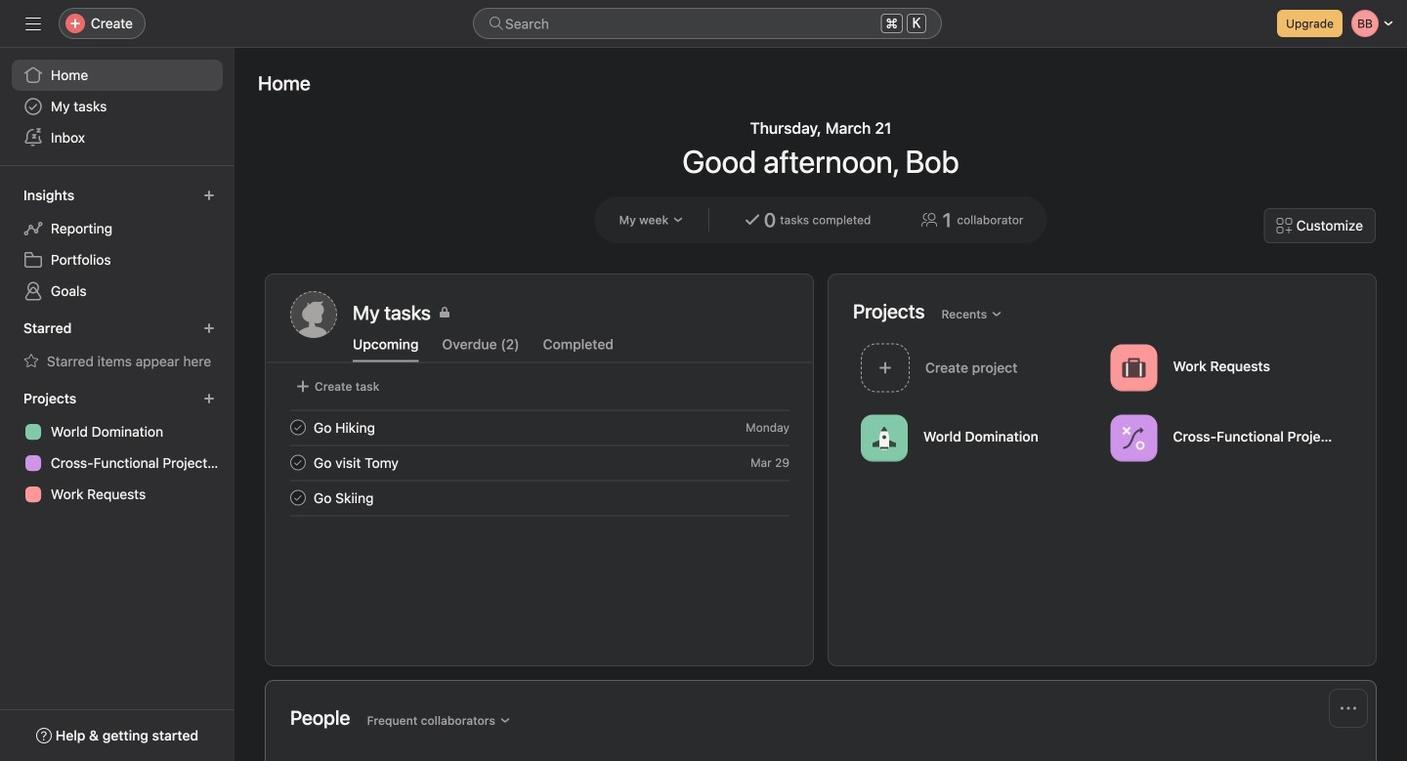 Task type: describe. For each thing, give the bounding box(es) containing it.
add items to starred image
[[203, 323, 215, 334]]

line_and_symbols image
[[1122, 427, 1146, 450]]

hide sidebar image
[[25, 16, 41, 31]]

briefcase image
[[1122, 356, 1146, 380]]

1 mark complete image from the top
[[286, 451, 310, 474]]

3 mark complete checkbox from the top
[[286, 486, 310, 510]]

Search tasks, projects, and more text field
[[473, 8, 942, 39]]

rocket image
[[873, 427, 896, 450]]

1 mark complete checkbox from the top
[[286, 416, 310, 439]]

insights element
[[0, 178, 235, 311]]

global element
[[0, 48, 235, 165]]

new project or portfolio image
[[203, 393, 215, 405]]

starred element
[[0, 311, 235, 381]]



Task type: locate. For each thing, give the bounding box(es) containing it.
mark complete image
[[286, 451, 310, 474], [286, 486, 310, 510]]

None field
[[473, 8, 942, 39]]

1 vertical spatial mark complete image
[[286, 486, 310, 510]]

new insights image
[[203, 190, 215, 201]]

add profile photo image
[[290, 291, 337, 338]]

1 vertical spatial mark complete checkbox
[[286, 451, 310, 474]]

0 vertical spatial mark complete checkbox
[[286, 416, 310, 439]]

0 vertical spatial mark complete image
[[286, 451, 310, 474]]

2 vertical spatial mark complete checkbox
[[286, 486, 310, 510]]

2 mark complete image from the top
[[286, 486, 310, 510]]

mark complete image
[[286, 416, 310, 439]]

list item
[[853, 338, 1103, 398], [267, 410, 813, 445], [267, 445, 813, 480], [267, 480, 813, 516]]

projects element
[[0, 381, 235, 514]]

Mark complete checkbox
[[286, 416, 310, 439], [286, 451, 310, 474], [286, 486, 310, 510]]

2 mark complete checkbox from the top
[[286, 451, 310, 474]]



Task type: vqa. For each thing, say whether or not it's contained in the screenshot.
the What kind of work do you do?
no



